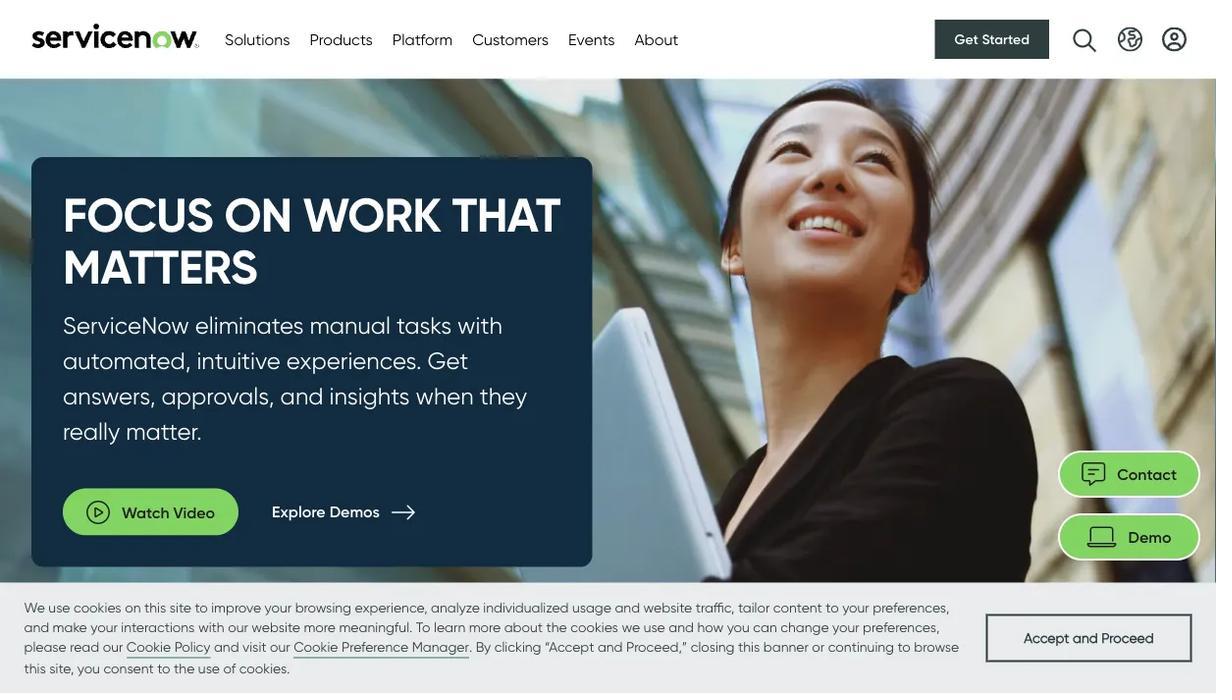 Task type: locate. For each thing, give the bounding box(es) containing it.
this down please
[[24, 661, 46, 677]]

or
[[813, 638, 825, 655]]

your
[[265, 599, 292, 616], [843, 599, 870, 616], [91, 619, 118, 635], [833, 619, 860, 635]]

cookie preference manager link
[[294, 637, 469, 659]]

0 horizontal spatial use
[[48, 599, 70, 616]]

0 vertical spatial the
[[547, 619, 568, 635]]

the down policy
[[174, 661, 195, 677]]

our up consent
[[103, 638, 123, 655]]

get
[[955, 31, 979, 48]]

2 more from the left
[[469, 619, 501, 635]]

1 vertical spatial use
[[644, 619, 666, 635]]

0 vertical spatial you
[[728, 619, 750, 635]]

you inside we use cookies on this site to improve your browsing experience, analyze individualized usage and website traffic, tailor content to your preferences, and make your interactions with our website more meaningful. to learn more about the cookies we use and how you can change your preferences, please read our
[[728, 619, 750, 635]]

go to servicenow account image
[[1163, 27, 1187, 52]]

accept and proceed button
[[987, 614, 1193, 662]]

visit
[[243, 638, 267, 655]]

1 horizontal spatial more
[[469, 619, 501, 635]]

more
[[304, 619, 336, 635], [469, 619, 501, 635]]

1 vertical spatial you
[[77, 661, 100, 677]]

browsing
[[295, 599, 352, 616]]

experience,
[[355, 599, 428, 616]]

our down improve
[[228, 619, 248, 635]]

our right visit
[[270, 638, 290, 655]]

events button
[[569, 28, 615, 51]]

to left the "browse"
[[898, 638, 911, 655]]

platform
[[393, 29, 453, 49]]

2 vertical spatial use
[[198, 661, 220, 677]]

0 horizontal spatial more
[[304, 619, 336, 635]]

preferences,
[[873, 599, 950, 616], [863, 619, 940, 635]]

0 vertical spatial website
[[644, 599, 693, 616]]

the
[[547, 619, 568, 635], [174, 661, 195, 677]]

and
[[615, 599, 640, 616], [24, 619, 49, 635], [669, 619, 694, 635], [1074, 630, 1099, 647], [214, 638, 239, 655], [598, 638, 623, 655]]

with
[[198, 619, 225, 635]]

meaningful.
[[339, 619, 413, 635]]

more down browsing
[[304, 619, 336, 635]]

manager
[[412, 639, 469, 656]]

0 vertical spatial preferences,
[[873, 599, 950, 616]]

1 vertical spatial the
[[174, 661, 195, 677]]

you
[[728, 619, 750, 635], [77, 661, 100, 677]]

you down tailor
[[728, 619, 750, 635]]

1 horizontal spatial cookie
[[294, 639, 338, 656]]

of
[[223, 661, 236, 677]]

use up make at the left bottom of the page
[[48, 599, 70, 616]]

and inside . by clicking "accept and proceed," closing this banner or continuing to browse this site, you consent to the use of cookies.
[[598, 638, 623, 655]]

0 horizontal spatial our
[[103, 638, 123, 655]]

accept and proceed
[[1025, 630, 1155, 647]]

policy
[[174, 639, 211, 656]]

to
[[195, 599, 208, 616], [826, 599, 839, 616], [898, 638, 911, 655], [157, 661, 170, 677]]

the up "accept
[[547, 619, 568, 635]]

change
[[781, 619, 830, 635]]

banner
[[764, 638, 809, 655]]

we
[[24, 599, 45, 616]]

use up proceed,"
[[644, 619, 666, 635]]

1 horizontal spatial our
[[228, 619, 248, 635]]

and inside cookie policy and visit our cookie preference manager
[[214, 638, 239, 655]]

accept
[[1025, 630, 1070, 647]]

clicking
[[495, 638, 542, 655]]

0 horizontal spatial this
[[24, 661, 46, 677]]

you down read
[[77, 661, 100, 677]]

to up change
[[826, 599, 839, 616]]

1 vertical spatial cookies
[[571, 619, 619, 635]]

1 vertical spatial website
[[252, 619, 301, 635]]

1 horizontal spatial this
[[144, 599, 166, 616]]

please
[[24, 638, 66, 655]]

2 vertical spatial this
[[24, 661, 46, 677]]

events
[[569, 29, 615, 49]]

our inside cookie policy and visit our cookie preference manager
[[270, 638, 290, 655]]

cookie down browsing
[[294, 639, 338, 656]]

traffic,
[[696, 599, 735, 616]]

to down cookie policy link
[[157, 661, 170, 677]]

cookie down interactions
[[127, 639, 171, 656]]

use
[[48, 599, 70, 616], [644, 619, 666, 635], [198, 661, 220, 677]]

1 vertical spatial this
[[739, 638, 761, 655]]

cookie policy link
[[127, 637, 211, 659]]

0 vertical spatial this
[[144, 599, 166, 616]]

cookies
[[74, 599, 121, 616], [571, 619, 619, 635]]

0 horizontal spatial you
[[77, 661, 100, 677]]

can
[[754, 619, 778, 635]]

proceed
[[1102, 630, 1155, 647]]

more up by
[[469, 619, 501, 635]]

site
[[170, 599, 191, 616]]

"accept
[[545, 638, 595, 655]]

1 horizontal spatial website
[[644, 599, 693, 616]]

individualized
[[484, 599, 569, 616]]

1 horizontal spatial you
[[728, 619, 750, 635]]

0 vertical spatial cookies
[[74, 599, 121, 616]]

use inside . by clicking "accept and proceed," closing this banner or continuing to browse this site, you consent to the use of cookies.
[[198, 661, 220, 677]]

1 horizontal spatial use
[[198, 661, 220, 677]]

2 horizontal spatial our
[[270, 638, 290, 655]]

use left of
[[198, 661, 220, 677]]

website
[[644, 599, 693, 616], [252, 619, 301, 635]]

. by clicking "accept and proceed," closing this banner or continuing to browse this site, you consent to the use of cookies.
[[24, 638, 960, 677]]

cookies down 'usage'
[[571, 619, 619, 635]]

our
[[228, 619, 248, 635], [103, 638, 123, 655], [270, 638, 290, 655]]

1 horizontal spatial the
[[547, 619, 568, 635]]

2 cookie from the left
[[294, 639, 338, 656]]

proceed,"
[[627, 638, 688, 655]]

cookies up make at the left bottom of the page
[[74, 599, 121, 616]]

2 horizontal spatial this
[[739, 638, 761, 655]]

this
[[144, 599, 166, 616], [739, 638, 761, 655], [24, 661, 46, 677]]

by
[[476, 638, 491, 655]]

servicenow image
[[29, 23, 201, 49]]

to
[[416, 619, 431, 635]]

cookie
[[127, 639, 171, 656], [294, 639, 338, 656]]

tailor
[[739, 599, 770, 616]]

this down can
[[739, 638, 761, 655]]

this up interactions
[[144, 599, 166, 616]]

content
[[774, 599, 823, 616]]

0 horizontal spatial the
[[174, 661, 195, 677]]

website up visit
[[252, 619, 301, 635]]

2 horizontal spatial use
[[644, 619, 666, 635]]

products button
[[310, 28, 373, 51]]

0 horizontal spatial cookie
[[127, 639, 171, 656]]

website up proceed,"
[[644, 599, 693, 616]]



Task type: describe. For each thing, give the bounding box(es) containing it.
improve
[[211, 599, 261, 616]]

customers
[[473, 29, 549, 49]]

about
[[505, 619, 543, 635]]

browse
[[915, 638, 960, 655]]

you inside . by clicking "accept and proceed," closing this banner or continuing to browse this site, you consent to the use of cookies.
[[77, 661, 100, 677]]

customers button
[[473, 28, 549, 51]]

about
[[635, 29, 679, 49]]

cookie policy and visit our cookie preference manager
[[127, 638, 469, 656]]

and inside button
[[1074, 630, 1099, 647]]

platform button
[[393, 28, 453, 51]]

cookies.
[[239, 661, 290, 677]]

learn
[[434, 619, 466, 635]]

analyze
[[431, 599, 480, 616]]

we use cookies on this site to improve your browsing experience, analyze individualized usage and website traffic, tailor content to your preferences, and make your interactions with our website more meaningful. to learn more about the cookies we use and how you can change your preferences, please read our
[[24, 599, 950, 655]]

1 more from the left
[[304, 619, 336, 635]]

to right site
[[195, 599, 208, 616]]

continuing
[[829, 638, 895, 655]]

the inside we use cookies on this site to improve your browsing experience, analyze individualized usage and website traffic, tailor content to your preferences, and make your interactions with our website more meaningful. to learn more about the cookies we use and how you can change your preferences, please read our
[[547, 619, 568, 635]]

make
[[53, 619, 87, 635]]

about button
[[635, 28, 679, 51]]

preference
[[342, 639, 409, 656]]

we
[[622, 619, 641, 635]]

this inside we use cookies on this site to improve your browsing experience, analyze individualized usage and website traffic, tailor content to your preferences, and make your interactions with our website more meaningful. to learn more about the cookies we use and how you can change your preferences, please read our
[[144, 599, 166, 616]]

interactions
[[121, 619, 195, 635]]

solutions button
[[225, 28, 290, 51]]

1 horizontal spatial cookies
[[571, 619, 619, 635]]

get started link
[[936, 20, 1050, 59]]

0 horizontal spatial cookies
[[74, 599, 121, 616]]

read
[[70, 638, 99, 655]]

get started
[[955, 31, 1030, 48]]

closing
[[691, 638, 735, 655]]

1 vertical spatial preferences,
[[863, 619, 940, 635]]

products
[[310, 29, 373, 49]]

consent
[[104, 661, 154, 677]]

0 horizontal spatial website
[[252, 619, 301, 635]]

the inside . by clicking "accept and proceed," closing this banner or continuing to browse this site, you consent to the use of cookies.
[[174, 661, 195, 677]]

1 cookie from the left
[[127, 639, 171, 656]]

solutions
[[225, 29, 290, 49]]

on
[[125, 599, 141, 616]]

how
[[698, 619, 724, 635]]

site,
[[49, 661, 74, 677]]

.
[[469, 638, 473, 655]]

0 vertical spatial use
[[48, 599, 70, 616]]

usage
[[573, 599, 612, 616]]

started
[[983, 31, 1030, 48]]



Task type: vqa. For each thing, say whether or not it's contained in the screenshot.
4th list item from the top of the the Dropdown menu items LIST
no



